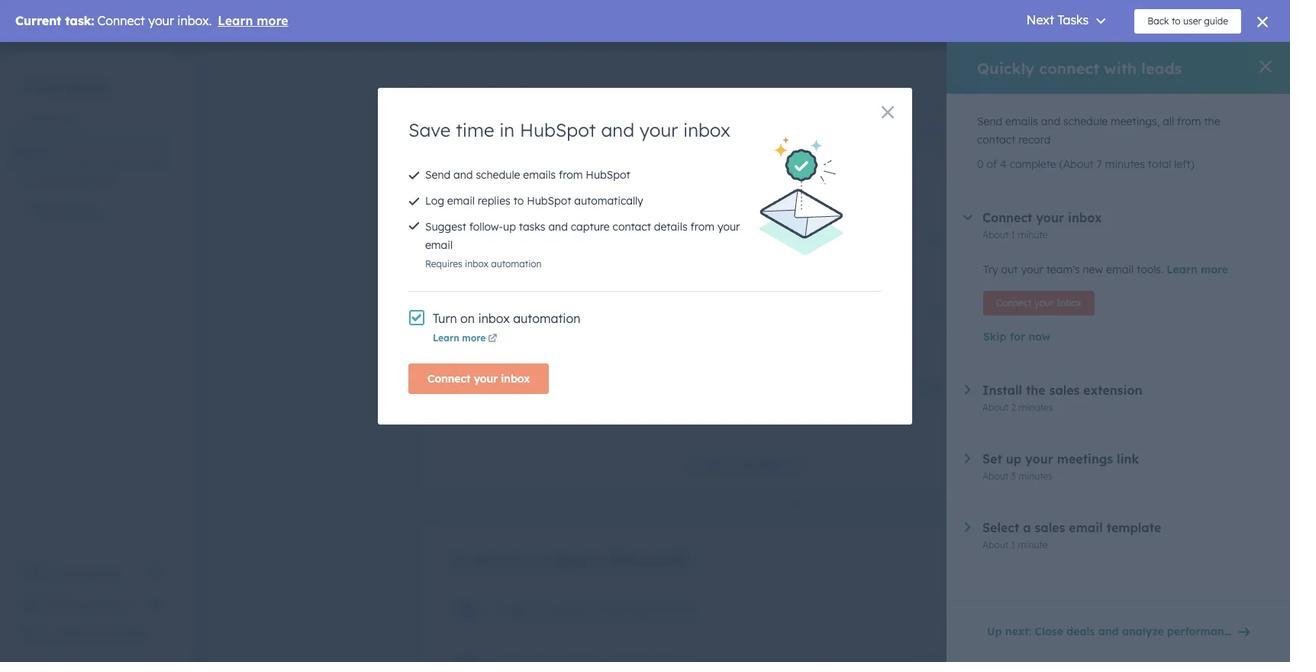 Task type: vqa. For each thing, say whether or not it's contained in the screenshot.
the "Data Quality" button
no



Task type: describe. For each thing, give the bounding box(es) containing it.
meetings, inside quickly connect with leads send emails and schedule meetings, all from the contact record
[[633, 255, 682, 269]]

invite
[[43, 597, 72, 611]]

progress
[[544, 83, 597, 99]]

0 vertical spatial sales
[[603, 550, 645, 571]]

2
[[995, 329, 1001, 341]]

website (cms) button
[[15, 194, 171, 223]]

your inside the invite your team button
[[75, 597, 98, 611]]

with inside quickly connect with leads send emails and schedule meetings, all from the contact record
[[601, 234, 627, 250]]

replies
[[478, 194, 511, 208]]

close deals and analyze performance forecast performance and hit your goals with a reports dashboard
[[500, 308, 836, 343]]

customer service button
[[15, 165, 171, 194]]

1 vertical spatial 7
[[996, 255, 1001, 266]]

0
[[978, 157, 984, 171]]

to
[[514, 194, 524, 208]]

learn more about sales tools
[[449, 550, 690, 571]]

connect your inbox about 1 minute
[[983, 210, 1103, 241]]

1 horizontal spatial sales
[[475, 83, 507, 99]]

all inside quickly connect with leads send emails and schedule meetings, all from the contact record
[[685, 255, 697, 269]]

settings image
[[1147, 0, 1161, 6]]

send for send and schedule emails from hubspot
[[425, 168, 451, 182]]

1 horizontal spatial in
[[605, 383, 617, 398]]

quickly connect with leads dialog
[[947, 42, 1291, 662]]

minute
[[1019, 229, 1048, 241]]

save time in hubspot and your inbox
[[409, 118, 731, 141]]

search button
[[1251, 18, 1277, 44]]

demo for overview
[[119, 628, 148, 642]]

start overview demo link
[[15, 619, 171, 650]]

the inside "send emails and schedule meetings, all from the contact record"
[[1205, 115, 1221, 128]]

all inside "send emails and schedule meetings, all from the contact record"
[[1163, 115, 1175, 128]]

(1)
[[788, 459, 802, 473]]

the inside quickly connect with leads send emails and schedule meetings, all from the contact record
[[727, 255, 743, 269]]

start overview demo
[[43, 628, 148, 642]]

and inside button
[[1099, 625, 1120, 639]]

start
[[43, 628, 68, 642]]

website (cms)
[[24, 202, 98, 215]]

0 vertical spatial email
[[448, 194, 475, 208]]

view your plan
[[43, 567, 117, 581]]

connect your inbox
[[997, 297, 1082, 309]]

connect your inbox button
[[984, 291, 1095, 315]]

100%
[[1014, 383, 1037, 395]]

contact inside quickly connect with leads send emails and schedule meetings, all from the contact record
[[746, 255, 784, 269]]

deals up capture
[[597, 183, 641, 204]]

deals inside close deals and analyze performance forecast performance and hit your goals with a reports dashboard
[[536, 308, 569, 324]]

inbox inside "suggest follow-up tasks and capture contact details from your email requires inbox automation"
[[465, 258, 489, 270]]

follow-
[[470, 220, 503, 234]]

job!
[[1022, 403, 1037, 415]]

meetings, inside "send emails and schedule meetings, all from the contact record"
[[1111, 115, 1160, 128]]

performance for up
[[1168, 625, 1237, 639]]

skip
[[984, 330, 1007, 344]]

close for close deals and analyze performance forecast performance and hit your goals with a reports dashboard
[[500, 308, 532, 324]]

now
[[1029, 330, 1051, 344]]

user
[[24, 78, 59, 97]]

inbox
[[1057, 297, 1082, 309]]

out
[[1002, 263, 1019, 277]]

customer
[[24, 173, 73, 186]]

send emails and schedule meetings, all from the contact record
[[978, 115, 1221, 147]]

place
[[647, 383, 680, 398]]

more for close more deals faster with sales hub
[[549, 183, 592, 204]]

of inside quickly connect with leads dialog
[[987, 157, 998, 171]]

analyze inside close deals and analyze performance forecast performance and hit your goals with a reports dashboard
[[600, 308, 647, 324]]

overview
[[71, 628, 116, 642]]

record inside "send emails and schedule meetings, all from the contact record"
[[1019, 133, 1051, 147]]

about 2 minutes
[[967, 329, 1037, 341]]

inbox for turn on inbox automation
[[479, 311, 510, 326]]

more for learn more about sales tools
[[502, 550, 545, 571]]

new
[[1084, 263, 1104, 277]]

and inside quickly connect with leads send emails and schedule meetings, all from the contact record
[[564, 255, 583, 269]]

try out your team's new email tools. learn more
[[984, 263, 1229, 277]]

view
[[43, 567, 67, 581]]

your
[[443, 83, 471, 99]]

forecast
[[500, 329, 543, 343]]

left)
[[1175, 157, 1195, 171]]

complete
[[1010, 157, 1057, 171]]

great job!
[[995, 403, 1037, 415]]

learn more link
[[433, 332, 500, 346]]

for
[[1011, 330, 1026, 344]]

track
[[500, 383, 534, 398]]

notifications button
[[1166, 0, 1192, 10]]

website
[[24, 202, 65, 215]]

leads for quickly connect with leads
[[1142, 58, 1183, 78]]

0 vertical spatial tools
[[511, 83, 541, 99]]

close more deals faster with sales hub
[[500, 183, 822, 204]]

(about
[[1060, 157, 1094, 171]]

from inside "send emails and schedule meetings, all from the contact record"
[[1178, 115, 1202, 128]]

marketing
[[24, 115, 75, 128]]

faster
[[646, 183, 694, 204]]

customer service
[[24, 173, 113, 186]]

quickly for quickly connect with leads
[[978, 58, 1035, 78]]

1 horizontal spatial performance
[[651, 308, 730, 324]]

track your deals in one place button
[[500, 383, 914, 398]]

next:
[[1006, 625, 1032, 639]]

from up log email replies to hubspot automatically
[[559, 168, 583, 182]]

your inside connect your inbox button
[[1035, 297, 1054, 309]]

about for close deals and analyze performance
[[967, 329, 993, 341]]

0% for quickly connect with leads
[[1024, 235, 1037, 247]]

schedule inside "save time in hubspot and your inbox" dialog
[[476, 168, 520, 182]]

turn on inbox automation
[[433, 311, 581, 326]]

inbox for connect your inbox
[[501, 372, 530, 386]]

take a demo of your sales tools
[[500, 603, 694, 618]]

close for close more deals faster with sales hub
[[500, 183, 544, 204]]

2 vertical spatial tools
[[664, 603, 694, 618]]

schedule inside "send emails and schedule meetings, all from the contact record"
[[1064, 115, 1108, 128]]

dashboard
[[782, 329, 836, 343]]

skip for now
[[984, 330, 1051, 344]]

save
[[409, 118, 451, 141]]

up next: close deals and analyze performance
[[988, 625, 1237, 639]]

connect for connect your inbox
[[997, 297, 1033, 309]]

close inside button
[[1035, 625, 1064, 639]]

with inside quickly connect with leads dialog
[[1105, 58, 1138, 78]]

settings link
[[1144, 0, 1163, 6]]

learn more button
[[1167, 260, 1229, 279]]

learn for learn more
[[433, 332, 460, 344]]

invite your team
[[43, 597, 127, 611]]

email inside quickly connect with leads dialog
[[1107, 263, 1134, 277]]

automatically
[[575, 194, 644, 208]]

close deals and analyze performance button
[[500, 308, 914, 324]]

learn for learn more about sales tools
[[449, 550, 497, 571]]

user guide views element
[[15, 51, 171, 223]]

plan
[[95, 567, 117, 581]]

up
[[988, 625, 1003, 639]]

0 vertical spatial hubspot
[[520, 118, 596, 141]]

skip for now button
[[984, 328, 1254, 346]]

take
[[500, 603, 528, 618]]

turn
[[433, 311, 457, 326]]

7 inside quickly connect with leads dialog
[[1097, 157, 1103, 171]]

your inside "suggest follow-up tasks and capture contact details from your email requires inbox automation"
[[718, 220, 740, 234]]

marketing button
[[15, 107, 171, 136]]

sales button
[[15, 136, 171, 165]]

tools.
[[1137, 263, 1164, 277]]

emails inside "send emails and schedule meetings, all from the contact record"
[[1006, 115, 1039, 128]]

your inside 'connect your inbox about 1 minute'
[[1037, 210, 1065, 225]]

up next: close deals and analyze performance button
[[978, 616, 1260, 647]]

your down about
[[598, 603, 626, 618]]

1
[[1012, 229, 1016, 241]]

2 horizontal spatial sales
[[739, 183, 783, 204]]

requires
[[425, 258, 463, 270]]



Task type: locate. For each thing, give the bounding box(es) containing it.
about left out
[[967, 255, 993, 266]]

meetings, down details at the top of the page
[[633, 255, 682, 269]]

more inside quickly connect with leads dialog
[[1201, 263, 1229, 277]]

with down search hubspot search box
[[1105, 58, 1138, 78]]

inbox up link opens in a new window icon at the bottom left
[[479, 311, 510, 326]]

performance for close
[[546, 329, 611, 343]]

connect inside 'connect your inbox about 1 minute'
[[983, 210, 1033, 225]]

with down close deals and analyze performance button
[[709, 329, 730, 343]]

0 vertical spatial close image
[[1260, 60, 1273, 73]]

demo for a
[[544, 603, 578, 618]]

about left 2
[[967, 329, 993, 341]]

send up 0
[[978, 115, 1003, 128]]

email up requires at the left top of the page
[[425, 238, 453, 252]]

from inside "suggest follow-up tasks and capture contact details from your email requires inbox automation"
[[691, 220, 715, 234]]

connect
[[983, 210, 1033, 225], [997, 297, 1033, 309], [428, 372, 471, 386]]

0 horizontal spatial close image
[[882, 106, 894, 118]]

0 vertical spatial emails
[[1006, 115, 1039, 128]]

inbox down forecast
[[501, 372, 530, 386]]

connect
[[1040, 58, 1100, 78], [549, 234, 597, 250]]

menu
[[988, 0, 1273, 10]]

1 vertical spatial quickly
[[500, 234, 546, 250]]

goals
[[678, 329, 706, 343]]

0 horizontal spatial connect
[[549, 234, 597, 250]]

send down up
[[500, 255, 525, 269]]

inbox up new
[[1069, 210, 1103, 225]]

more for learn more
[[462, 332, 486, 344]]

contact down automatically
[[613, 220, 651, 234]]

all up total
[[1163, 115, 1175, 128]]

1 vertical spatial close
[[500, 308, 532, 324]]

all down quickly connect with leads button
[[685, 255, 697, 269]]

a right take
[[532, 603, 540, 618]]

connect inside quickly connect with leads send emails and schedule meetings, all from the contact record
[[549, 234, 597, 250]]

connect up 1
[[983, 210, 1033, 225]]

close
[[500, 183, 544, 204], [500, 308, 532, 324], [1035, 625, 1064, 639]]

your inside view your plan 'link'
[[70, 567, 92, 581]]

leads down search hubspot search box
[[1142, 58, 1183, 78]]

record up complete
[[1019, 133, 1051, 147]]

track your deals in one place
[[500, 383, 680, 398]]

take a demo of your sales tools link
[[500, 603, 694, 618]]

link opens in a new window image
[[488, 335, 497, 344], [151, 564, 162, 583], [151, 568, 162, 579]]

quickly connect with leads button
[[500, 234, 914, 250]]

sales
[[475, 83, 507, 99], [24, 144, 51, 157], [739, 183, 783, 204]]

4
[[1001, 157, 1007, 171]]

hub
[[788, 183, 822, 204]]

2 vertical spatial connect
[[428, 372, 471, 386]]

about 7 minutes
[[967, 255, 1037, 266]]

connect for quickly connect with leads send emails and schedule meetings, all from the contact record
[[549, 234, 597, 250]]

sales inside button
[[24, 144, 51, 157]]

a inside close deals and analyze performance forecast performance and hit your goals with a reports dashboard
[[733, 329, 739, 343]]

guide
[[64, 78, 109, 97]]

hide completed (1) button
[[684, 457, 802, 477]]

2 vertical spatial about
[[967, 329, 993, 341]]

0% for close deals and analyze performance
[[1024, 309, 1037, 321]]

1 horizontal spatial leads
[[1142, 58, 1183, 78]]

minutes for close deals and analyze performance
[[1003, 329, 1037, 341]]

send
[[978, 115, 1003, 128], [425, 168, 451, 182], [500, 255, 525, 269]]

0 of 4 complete (about 7 minutes total left)
[[978, 157, 1195, 171]]

link opens in a new window image
[[488, 332, 497, 346]]

your right out
[[1022, 263, 1044, 277]]

2 vertical spatial schedule
[[586, 255, 630, 269]]

0 horizontal spatial of
[[582, 603, 594, 618]]

close down send and schedule emails from hubspot
[[500, 183, 544, 204]]

demo
[[544, 603, 578, 618], [119, 628, 148, 642]]

about for quickly connect with leads
[[967, 255, 993, 266]]

suggest
[[425, 220, 467, 234]]

record inside quickly connect with leads send emails and schedule meetings, all from the contact record
[[787, 255, 820, 269]]

deals right next:
[[1067, 625, 1096, 639]]

automation up forecast
[[513, 311, 581, 326]]

from up quickly connect with leads button
[[691, 220, 715, 234]]

inbox up faster
[[684, 118, 731, 141]]

quickly inside quickly connect with leads send emails and schedule meetings, all from the contact record
[[500, 234, 546, 250]]

contact
[[978, 133, 1016, 147], [613, 220, 651, 234], [746, 255, 784, 269]]

1 vertical spatial performance
[[546, 329, 611, 343]]

hubspot right the to
[[527, 194, 572, 208]]

1 menu item from the left
[[1049, 0, 1078, 10]]

deals left one
[[569, 383, 602, 398]]

1 horizontal spatial demo
[[544, 603, 578, 618]]

0 vertical spatial analyze
[[600, 308, 647, 324]]

log
[[425, 194, 445, 208]]

2 horizontal spatial send
[[978, 115, 1003, 128]]

sales up customer
[[24, 144, 51, 157]]

connect for connect your inbox
[[428, 372, 471, 386]]

quickly inside dialog
[[978, 58, 1035, 78]]

1 horizontal spatial quickly
[[978, 58, 1035, 78]]

connect for connect your inbox about 1 minute
[[983, 210, 1033, 225]]

the
[[1205, 115, 1221, 128], [727, 255, 743, 269]]

0 vertical spatial leads
[[1142, 58, 1183, 78]]

minutes for quickly connect with leads
[[1003, 255, 1037, 266]]

1 vertical spatial tools
[[650, 550, 690, 571]]

0% right 1
[[1024, 235, 1037, 247]]

your right hit
[[653, 329, 675, 343]]

0 horizontal spatial record
[[787, 255, 820, 269]]

in inside dialog
[[500, 118, 515, 141]]

1 horizontal spatial meetings,
[[1111, 115, 1160, 128]]

0 horizontal spatial sales
[[24, 144, 51, 157]]

help button
[[1115, 0, 1141, 10]]

1 vertical spatial analyze
[[1123, 625, 1165, 639]]

contact inside "send emails and schedule meetings, all from the contact record"
[[978, 133, 1016, 147]]

sales left hub
[[739, 183, 783, 204]]

1 vertical spatial meetings,
[[633, 255, 682, 269]]

7 left out
[[996, 255, 1001, 266]]

minutes down 1
[[1003, 255, 1037, 266]]

2 horizontal spatial contact
[[978, 133, 1016, 147]]

2 vertical spatial contact
[[746, 255, 784, 269]]

more right 'tools.'
[[1201, 263, 1229, 277]]

schedule up the 0 of 4 complete (about 7 minutes total left)
[[1064, 115, 1108, 128]]

send inside "send emails and schedule meetings, all from the contact record"
[[978, 115, 1003, 128]]

your left inbox
[[1035, 297, 1054, 309]]

emails inside "save time in hubspot and your inbox" dialog
[[523, 168, 556, 182]]

analyze inside button
[[1123, 625, 1165, 639]]

send up log
[[425, 168, 451, 182]]

on
[[461, 311, 475, 326]]

leads for quickly connect with leads send emails and schedule meetings, all from the contact record
[[631, 234, 664, 250]]

1 vertical spatial connect
[[997, 297, 1033, 309]]

more up take
[[502, 550, 545, 571]]

1 vertical spatial record
[[787, 255, 820, 269]]

0 vertical spatial the
[[1205, 115, 1221, 128]]

1 vertical spatial emails
[[523, 168, 556, 182]]

demo down team
[[119, 628, 148, 642]]

[object object] complete progress bar
[[923, 387, 1008, 392]]

1 vertical spatial of
[[582, 603, 594, 618]]

1 vertical spatial connect
[[549, 234, 597, 250]]

about inside 'connect your inbox about 1 minute'
[[983, 229, 1009, 241]]

menu item
[[1049, 0, 1078, 10], [1078, 0, 1114, 10], [1194, 0, 1273, 10]]

0 horizontal spatial performance
[[546, 329, 611, 343]]

a left reports
[[733, 329, 739, 343]]

1 vertical spatial minutes
[[1003, 255, 1037, 266]]

2 vertical spatial sales
[[739, 183, 783, 204]]

send inside quickly connect with leads send emails and schedule meetings, all from the contact record
[[500, 255, 525, 269]]

0 horizontal spatial schedule
[[476, 168, 520, 182]]

2 vertical spatial close
[[1035, 625, 1064, 639]]

0 horizontal spatial 7
[[996, 255, 1001, 266]]

help image
[[1121, 0, 1135, 6]]

deals inside up next: close deals and analyze performance button
[[1067, 625, 1096, 639]]

details
[[654, 220, 688, 234]]

0 vertical spatial sales
[[475, 83, 507, 99]]

1 vertical spatial all
[[685, 255, 697, 269]]

2 horizontal spatial schedule
[[1064, 115, 1108, 128]]

1 vertical spatial leads
[[631, 234, 664, 250]]

quickly for quickly connect with leads send emails and schedule meetings, all from the contact record
[[500, 234, 546, 250]]

about
[[550, 550, 598, 571]]

with inside close deals and analyze performance forecast performance and hit your goals with a reports dashboard
[[709, 329, 730, 343]]

up
[[503, 220, 516, 234]]

schedule
[[1064, 115, 1108, 128], [476, 168, 520, 182], [586, 255, 630, 269]]

record down hub
[[787, 255, 820, 269]]

from down quickly connect with leads button
[[700, 255, 724, 269]]

link opens in a new window image inside the learn more link
[[488, 335, 497, 344]]

1 horizontal spatial schedule
[[586, 255, 630, 269]]

1 vertical spatial sales
[[630, 603, 660, 618]]

time
[[456, 118, 495, 141]]

2 vertical spatial minutes
[[1003, 329, 1037, 341]]

1 vertical spatial email
[[425, 238, 453, 252]]

1 vertical spatial contact
[[613, 220, 651, 234]]

(cms)
[[68, 202, 98, 215]]

1 horizontal spatial all
[[1163, 115, 1175, 128]]

automation down up
[[491, 258, 542, 270]]

your left team
[[75, 597, 98, 611]]

performance inside button
[[1168, 625, 1237, 639]]

your up quickly connect with leads button
[[718, 220, 740, 234]]

email inside "suggest follow-up tasks and capture contact details from your email requires inbox automation"
[[425, 238, 453, 252]]

from up the left)
[[1178, 115, 1202, 128]]

emails down tasks
[[528, 255, 561, 269]]

minutes left total
[[1106, 157, 1146, 171]]

0 vertical spatial 7
[[1097, 157, 1103, 171]]

inbox inside 'connect your inbox about 1 minute'
[[1069, 210, 1103, 225]]

email right new
[[1107, 263, 1134, 277]]

0 vertical spatial record
[[1019, 133, 1051, 147]]

1 vertical spatial the
[[727, 255, 743, 269]]

meetings, up total
[[1111, 115, 1160, 128]]

hide completed (1)
[[701, 459, 802, 473]]

hubspot
[[520, 118, 596, 141], [586, 168, 631, 182], [527, 194, 572, 208]]

your sales tools progress progress bar
[[419, 112, 773, 128]]

0 horizontal spatial a
[[532, 603, 540, 618]]

search image
[[1259, 25, 1270, 36]]

1 vertical spatial send
[[425, 168, 451, 182]]

contact down quickly connect with leads button
[[746, 255, 784, 269]]

1 horizontal spatial a
[[733, 329, 739, 343]]

your right track
[[537, 383, 565, 398]]

sales right your
[[475, 83, 507, 99]]

learn inside quickly connect with leads dialog
[[1167, 263, 1198, 277]]

inbox
[[684, 118, 731, 141], [1069, 210, 1103, 225], [465, 258, 489, 270], [479, 311, 510, 326], [501, 372, 530, 386]]

connect inside "save time in hubspot and your inbox" dialog
[[428, 372, 471, 386]]

connect down capture
[[549, 234, 597, 250]]

connect down learn more
[[428, 372, 471, 386]]

record
[[1019, 133, 1051, 147], [787, 255, 820, 269]]

close inside close deals and analyze performance forecast performance and hit your goals with a reports dashboard
[[500, 308, 532, 324]]

automation
[[491, 258, 542, 270], [513, 311, 581, 326]]

analyze
[[600, 308, 647, 324], [1123, 625, 1165, 639]]

inbox inside button
[[501, 372, 530, 386]]

inbox for connect your inbox about 1 minute
[[1069, 210, 1103, 225]]

0 vertical spatial demo
[[544, 603, 578, 618]]

close image inside quickly connect with leads dialog
[[1260, 60, 1273, 73]]

your
[[640, 118, 678, 141], [1037, 210, 1065, 225], [718, 220, 740, 234], [1022, 263, 1044, 277], [1035, 297, 1054, 309], [653, 329, 675, 343], [474, 372, 498, 386], [537, 383, 565, 398], [70, 567, 92, 581], [75, 597, 98, 611], [598, 603, 626, 618]]

close image
[[1260, 60, 1273, 73], [882, 106, 894, 118]]

send for send emails and schedule meetings, all from the contact record
[[978, 115, 1003, 128]]

automation inside "suggest follow-up tasks and capture contact details from your email requires inbox automation"
[[491, 258, 542, 270]]

caret image
[[963, 215, 973, 220]]

minutes inside quickly connect with leads dialog
[[1106, 157, 1146, 171]]

your up close more deals faster with sales hub
[[640, 118, 678, 141]]

0 horizontal spatial quickly
[[500, 234, 546, 250]]

learn inside "save time in hubspot and your inbox" dialog
[[433, 332, 460, 344]]

1 horizontal spatial connect
[[1040, 58, 1100, 78]]

0 vertical spatial minutes
[[1106, 157, 1146, 171]]

more up capture
[[549, 183, 592, 204]]

0 vertical spatial meetings,
[[1111, 115, 1160, 128]]

2 menu item from the left
[[1078, 0, 1114, 10]]

in left one
[[605, 383, 617, 398]]

2 vertical spatial emails
[[528, 255, 561, 269]]

schedule up the replies
[[476, 168, 520, 182]]

and inside "send emails and schedule meetings, all from the contact record"
[[1042, 115, 1061, 128]]

from
[[1178, 115, 1202, 128], [559, 168, 583, 182], [691, 220, 715, 234], [700, 255, 724, 269]]

0 vertical spatial connect
[[1040, 58, 1100, 78]]

log email replies to hubspot automatically
[[425, 194, 644, 208]]

connect up 58%
[[1040, 58, 1100, 78]]

send and schedule emails from hubspot
[[425, 168, 631, 182]]

with right faster
[[699, 183, 734, 204]]

more left link opens in a new window icon at the bottom left
[[462, 332, 486, 344]]

and inside "suggest follow-up tasks and capture contact details from your email requires inbox automation"
[[549, 220, 568, 234]]

hubspot up automatically
[[586, 168, 631, 182]]

learn
[[1167, 263, 1198, 277], [433, 332, 460, 344], [449, 550, 497, 571]]

quickly connect with leads send emails and schedule meetings, all from the contact record
[[500, 234, 820, 269]]

deals up forecast
[[536, 308, 569, 324]]

0 vertical spatial quickly
[[978, 58, 1035, 78]]

1 vertical spatial in
[[605, 383, 617, 398]]

1 0% from the top
[[1024, 235, 1037, 247]]

tasks
[[519, 220, 546, 234]]

your left track
[[474, 372, 498, 386]]

2 horizontal spatial performance
[[1168, 625, 1237, 639]]

0 horizontal spatial leads
[[631, 234, 664, 250]]

hit
[[637, 329, 650, 343]]

deals
[[597, 183, 641, 204], [536, 308, 569, 324], [569, 383, 602, 398], [1067, 625, 1096, 639]]

0 vertical spatial of
[[987, 157, 998, 171]]

0 vertical spatial about
[[983, 229, 1009, 241]]

email right log
[[448, 194, 475, 208]]

1 vertical spatial a
[[532, 603, 540, 618]]

close up forecast
[[500, 308, 532, 324]]

1 vertical spatial 0%
[[1024, 309, 1037, 321]]

0 vertical spatial all
[[1163, 115, 1175, 128]]

service
[[76, 173, 113, 186]]

0 vertical spatial learn
[[1167, 263, 1198, 277]]

emails inside quickly connect with leads send emails and schedule meetings, all from the contact record
[[528, 255, 561, 269]]

schedule down capture
[[586, 255, 630, 269]]

1 vertical spatial learn
[[433, 332, 460, 344]]

1 vertical spatial automation
[[513, 311, 581, 326]]

0 vertical spatial 0%
[[1024, 235, 1037, 247]]

a
[[733, 329, 739, 343], [532, 603, 540, 618]]

1 vertical spatial about
[[967, 255, 993, 266]]

sales
[[603, 550, 645, 571], [630, 603, 660, 618]]

minutes right 2
[[1003, 329, 1037, 341]]

quickly connect with leads
[[978, 58, 1183, 78]]

of down about
[[582, 603, 594, 618]]

1 horizontal spatial record
[[1019, 133, 1051, 147]]

contact inside "suggest follow-up tasks and capture contact details from your email requires inbox automation"
[[613, 220, 651, 234]]

leads inside quickly connect with leads send emails and schedule meetings, all from the contact record
[[631, 234, 664, 250]]

from inside quickly connect with leads send emails and schedule meetings, all from the contact record
[[700, 255, 724, 269]]

0 vertical spatial in
[[500, 118, 515, 141]]

connect inside dialog
[[1040, 58, 1100, 78]]

1 vertical spatial close image
[[882, 106, 894, 118]]

your up minute
[[1037, 210, 1065, 225]]

of right 0
[[987, 157, 998, 171]]

inbox right requires at the left top of the page
[[465, 258, 489, 270]]

leads down details at the top of the page
[[631, 234, 664, 250]]

1 horizontal spatial contact
[[746, 255, 784, 269]]

your inside close deals and analyze performance forecast performance and hit your goals with a reports dashboard
[[653, 329, 675, 343]]

in
[[500, 118, 515, 141], [605, 383, 617, 398]]

all
[[1163, 115, 1175, 128], [685, 255, 697, 269]]

0 vertical spatial send
[[978, 115, 1003, 128]]

invite your team button
[[15, 589, 171, 619]]

Search HubSpot search field
[[1076, 18, 1263, 44]]

2 vertical spatial performance
[[1168, 625, 1237, 639]]

1 vertical spatial hubspot
[[586, 168, 631, 182]]

about left 1
[[983, 229, 1009, 241]]

emails left 58%
[[1006, 115, 1039, 128]]

0% down the connect your inbox
[[1024, 309, 1037, 321]]

your left "plan"
[[70, 567, 92, 581]]

connect down out
[[997, 297, 1033, 309]]

contact up 4 at the right top of page
[[978, 133, 1016, 147]]

connect for quickly connect with leads
[[1040, 58, 1100, 78]]

3 menu item from the left
[[1194, 0, 1273, 10]]

2 vertical spatial learn
[[449, 550, 497, 571]]

0 horizontal spatial all
[[685, 255, 697, 269]]

connect your inbox button
[[409, 364, 550, 394]]

with down capture
[[601, 234, 627, 250]]

learn more
[[433, 332, 486, 344]]

of
[[987, 157, 998, 171], [582, 603, 594, 618]]

view your plan link
[[15, 558, 171, 589]]

0 horizontal spatial the
[[727, 255, 743, 269]]

notifications image
[[1172, 0, 1186, 6]]

in right time
[[500, 118, 515, 141]]

2 0% from the top
[[1024, 309, 1037, 321]]

leads inside dialog
[[1142, 58, 1183, 78]]

58%
[[1042, 112, 1068, 128]]

connect your inbox
[[428, 372, 530, 386]]

send inside "save time in hubspot and your inbox" dialog
[[425, 168, 451, 182]]

2 vertical spatial send
[[500, 255, 525, 269]]

suggest follow-up tasks and capture contact details from your email requires inbox automation
[[425, 220, 740, 270]]

1 horizontal spatial close image
[[1260, 60, 1273, 73]]

performance
[[651, 308, 730, 324], [546, 329, 611, 343], [1168, 625, 1237, 639]]

0 vertical spatial schedule
[[1064, 115, 1108, 128]]

0 vertical spatial contact
[[978, 133, 1016, 147]]

2 vertical spatial hubspot
[[527, 194, 572, 208]]

emails
[[1006, 115, 1039, 128], [523, 168, 556, 182], [528, 255, 561, 269]]

7 right (about at right
[[1097, 157, 1103, 171]]

more inside "save time in hubspot and your inbox" dialog
[[462, 332, 486, 344]]

0 horizontal spatial meetings,
[[633, 255, 682, 269]]

team
[[101, 597, 127, 611]]

hubspot down progress
[[520, 118, 596, 141]]

demo right take
[[544, 603, 578, 618]]

schedule inside quickly connect with leads send emails and schedule meetings, all from the contact record
[[586, 255, 630, 269]]

close right next:
[[1035, 625, 1064, 639]]

save time in hubspot and your inbox dialog
[[378, 88, 913, 425]]

your sales tools progress
[[443, 83, 597, 99]]

emails up log email replies to hubspot automatically
[[523, 168, 556, 182]]

your inside connect your inbox button
[[474, 372, 498, 386]]

0 horizontal spatial in
[[500, 118, 515, 141]]

1 horizontal spatial 7
[[1097, 157, 1103, 171]]



